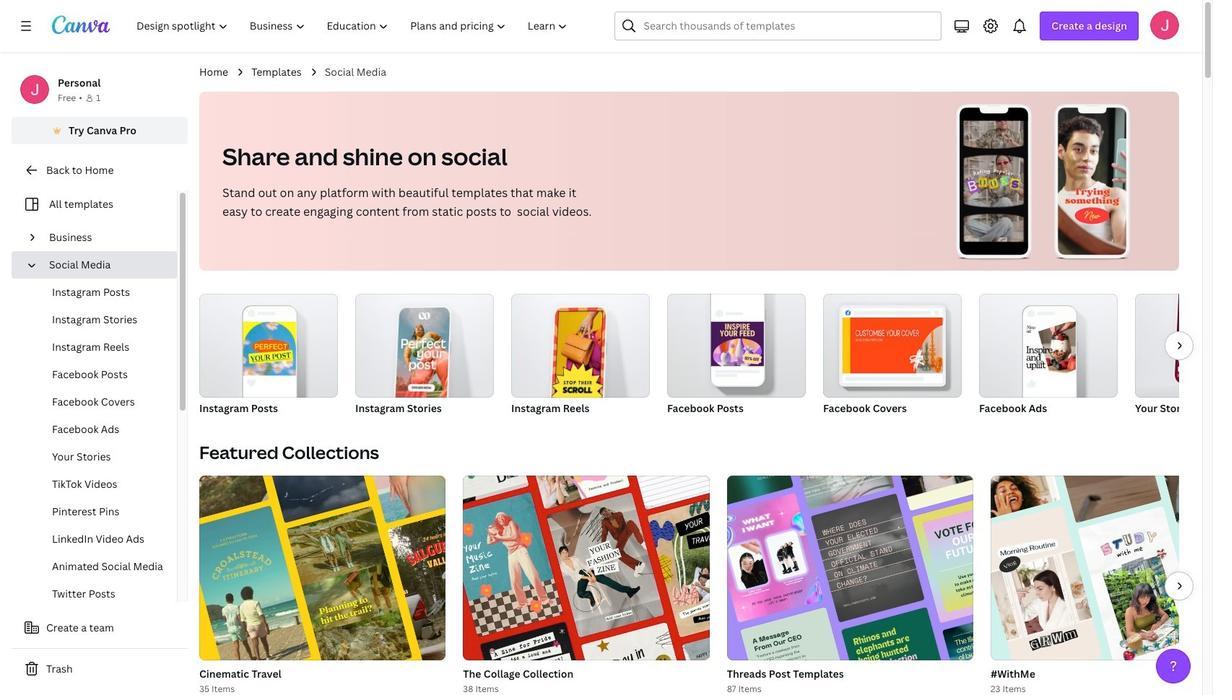 Task type: locate. For each thing, give the bounding box(es) containing it.
instagram story image
[[355, 294, 494, 398], [395, 308, 450, 406]]

Search search field
[[644, 12, 932, 40]]

instagram post image
[[199, 294, 338, 398], [243, 322, 296, 376]]

james peterson image
[[1150, 11, 1179, 40]]

share and shine on social image
[[910, 92, 1179, 271]]

None search field
[[615, 12, 942, 40]]

facebook cover image
[[823, 294, 962, 398], [842, 318, 943, 374]]

facebook post image
[[667, 294, 806, 398], [711, 322, 764, 366]]

instagram reel image
[[511, 294, 650, 398], [551, 308, 606, 406]]

facebook ad image
[[979, 294, 1118, 398], [1023, 322, 1076, 376]]



Task type: describe. For each thing, give the bounding box(es) containing it.
top level navigation element
[[127, 12, 580, 40]]

your story image
[[1135, 294, 1213, 398]]



Task type: vqa. For each thing, say whether or not it's contained in the screenshot.
the Top level navigation element
yes



